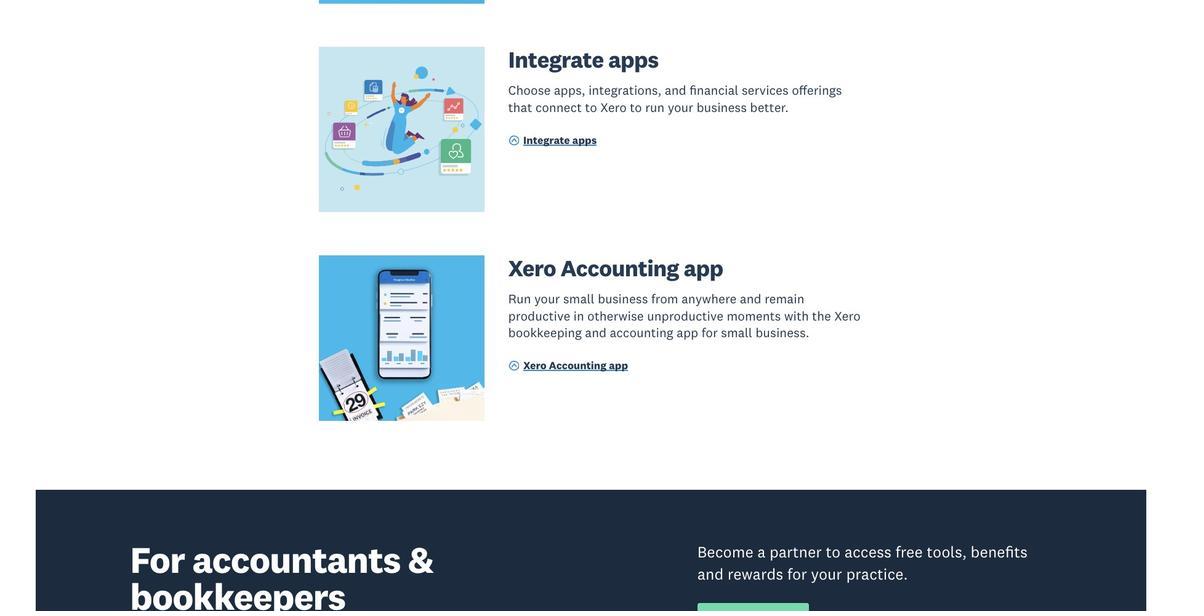 Task type: vqa. For each thing, say whether or not it's contained in the screenshot.
software inside dropdown button
no



Task type: describe. For each thing, give the bounding box(es) containing it.
benefits
[[971, 543, 1028, 562]]

integrate apps button
[[509, 133, 597, 150]]

xero up run
[[509, 254, 556, 283]]

xero accounting app inside button
[[524, 359, 628, 372]]

&
[[408, 537, 434, 583]]

your inside the choose apps, integrations, and financial services offerings that connect to xero to run your business better.
[[668, 99, 694, 116]]

a
[[758, 543, 766, 562]]

accounting
[[610, 325, 674, 341]]

1 vertical spatial small
[[721, 325, 753, 341]]

connect
[[536, 99, 582, 116]]

services
[[742, 82, 789, 99]]

business inside the choose apps, integrations, and financial services offerings that connect to xero to run your business better.
[[697, 99, 747, 116]]

accounting inside button
[[549, 359, 607, 372]]

offerings
[[792, 82, 842, 99]]

practice.
[[847, 565, 908, 585]]

for inside become a partner to access free tools, benefits and rewards for your practice.
[[788, 565, 808, 585]]

apps inside button
[[573, 133, 597, 147]]

that
[[509, 99, 533, 116]]

become a partner to access free tools, benefits and rewards for your practice.
[[698, 543, 1028, 585]]

for inside the run your small business from anywhere and remain productive in otherwise unproductive moments with the xero bookkeeping and accounting app for small business.
[[702, 325, 718, 341]]

run
[[646, 99, 665, 116]]

app inside the run your small business from anywhere and remain productive in otherwise unproductive moments with the xero bookkeeping and accounting app for small business.
[[677, 325, 699, 341]]

financial
[[690, 82, 739, 99]]

0 vertical spatial xero accounting app
[[509, 254, 723, 283]]

business.
[[756, 325, 810, 341]]

in
[[574, 308, 585, 324]]

for accountants & bookkeepers
[[130, 537, 434, 612]]

the
[[813, 308, 832, 324]]

accountants
[[192, 537, 401, 583]]

and inside the choose apps, integrations, and financial services offerings that connect to xero to run your business better.
[[665, 82, 687, 99]]

anywhere
[[682, 291, 737, 308]]

for
[[130, 537, 185, 583]]

0 vertical spatial integrate apps
[[509, 45, 659, 74]]

productive
[[509, 308, 571, 324]]

bookkeeping
[[509, 325, 582, 341]]

otherwise
[[588, 308, 644, 324]]

to inside become a partner to access free tools, benefits and rewards for your practice.
[[826, 543, 841, 562]]

0 horizontal spatial to
[[585, 99, 598, 116]]

and inside become a partner to access free tools, benefits and rewards for your practice.
[[698, 565, 724, 585]]

bookkeepers
[[130, 574, 346, 612]]

unproductive
[[647, 308, 724, 324]]

access
[[845, 543, 892, 562]]

apps,
[[554, 82, 586, 99]]

integrate apps inside button
[[524, 133, 597, 147]]

choose apps, integrations, and financial services offerings that connect to xero to run your business better.
[[509, 82, 842, 116]]

integrations,
[[589, 82, 662, 99]]



Task type: locate. For each thing, give the bounding box(es) containing it.
app up anywhere
[[684, 254, 723, 283]]

accounting
[[561, 254, 679, 283], [549, 359, 607, 372]]

small
[[563, 291, 595, 308], [721, 325, 753, 341]]

2 vertical spatial your
[[811, 565, 843, 585]]

0 vertical spatial accounting
[[561, 254, 679, 283]]

become
[[698, 543, 754, 562]]

1 horizontal spatial small
[[721, 325, 753, 341]]

business
[[697, 99, 747, 116], [598, 291, 648, 308]]

1 horizontal spatial for
[[788, 565, 808, 585]]

0 vertical spatial your
[[668, 99, 694, 116]]

run
[[509, 291, 531, 308]]

1 vertical spatial accounting
[[549, 359, 607, 372]]

app down accounting
[[609, 359, 628, 372]]

and up moments
[[740, 291, 762, 308]]

1 horizontal spatial apps
[[609, 45, 659, 74]]

accounting down bookkeeping
[[549, 359, 607, 372]]

to left run
[[630, 99, 642, 116]]

0 vertical spatial for
[[702, 325, 718, 341]]

your up productive
[[535, 291, 560, 308]]

business inside the run your small business from anywhere and remain productive in otherwise unproductive moments with the xero bookkeeping and accounting app for small business.
[[598, 291, 648, 308]]

choose
[[509, 82, 551, 99]]

small up in
[[563, 291, 595, 308]]

1 vertical spatial apps
[[573, 133, 597, 147]]

integrate apps down connect
[[524, 133, 597, 147]]

accounting up otherwise
[[561, 254, 679, 283]]

your
[[668, 99, 694, 116], [535, 291, 560, 308], [811, 565, 843, 585]]

remain
[[765, 291, 805, 308]]

integrate apps
[[509, 45, 659, 74], [524, 133, 597, 147]]

xero accounting app
[[509, 254, 723, 283], [524, 359, 628, 372]]

0 horizontal spatial for
[[702, 325, 718, 341]]

to left 'access' on the right of page
[[826, 543, 841, 562]]

tools,
[[927, 543, 967, 562]]

xero inside the choose apps, integrations, and financial services offerings that connect to xero to run your business better.
[[601, 99, 627, 116]]

integrate
[[509, 45, 604, 74], [524, 133, 570, 147]]

to down the apps,
[[585, 99, 598, 116]]

1 horizontal spatial to
[[630, 99, 642, 116]]

xero inside button
[[524, 359, 547, 372]]

integrate apps up the apps,
[[509, 45, 659, 74]]

0 vertical spatial integrate
[[509, 45, 604, 74]]

1 vertical spatial integrate
[[524, 133, 570, 147]]

for down the unproductive
[[702, 325, 718, 341]]

0 vertical spatial small
[[563, 291, 595, 308]]

xero down bookkeeping
[[524, 359, 547, 372]]

with
[[785, 308, 809, 324]]

run your small business from anywhere and remain productive in otherwise unproductive moments with the xero bookkeeping and accounting app for small business.
[[509, 291, 861, 341]]

1 vertical spatial business
[[598, 291, 648, 308]]

xero
[[601, 99, 627, 116], [509, 254, 556, 283], [835, 308, 861, 324], [524, 359, 547, 372]]

xero accounting app down bookkeeping
[[524, 359, 628, 372]]

apps down connect
[[573, 133, 597, 147]]

xero right the
[[835, 308, 861, 324]]

business up otherwise
[[598, 291, 648, 308]]

1 vertical spatial your
[[535, 291, 560, 308]]

integrate inside integrate apps button
[[524, 133, 570, 147]]

your inside the run your small business from anywhere and remain productive in otherwise unproductive moments with the xero bookkeeping and accounting app for small business.
[[535, 291, 560, 308]]

1 horizontal spatial your
[[668, 99, 694, 116]]

integrate down connect
[[524, 133, 570, 147]]

integrate up the apps,
[[509, 45, 604, 74]]

better.
[[751, 99, 789, 116]]

1 horizontal spatial business
[[697, 99, 747, 116]]

your right run
[[668, 99, 694, 116]]

1 vertical spatial integrate apps
[[524, 133, 597, 147]]

app down the unproductive
[[677, 325, 699, 341]]

apps up the integrations,
[[609, 45, 659, 74]]

xero inside the run your small business from anywhere and remain productive in otherwise unproductive moments with the xero bookkeeping and accounting app for small business.
[[835, 308, 861, 324]]

0 vertical spatial business
[[697, 99, 747, 116]]

and left financial
[[665, 82, 687, 99]]

2 horizontal spatial to
[[826, 543, 841, 562]]

your down partner
[[811, 565, 843, 585]]

xero accounting app up otherwise
[[509, 254, 723, 283]]

apps
[[609, 45, 659, 74], [573, 133, 597, 147]]

and down become
[[698, 565, 724, 585]]

0 vertical spatial apps
[[609, 45, 659, 74]]

moments
[[727, 308, 781, 324]]

xero down the integrations,
[[601, 99, 627, 116]]

0 horizontal spatial business
[[598, 291, 648, 308]]

your inside become a partner to access free tools, benefits and rewards for your practice.
[[811, 565, 843, 585]]

2 vertical spatial app
[[609, 359, 628, 372]]

small down moments
[[721, 325, 753, 341]]

app inside xero accounting app button
[[609, 359, 628, 372]]

0 vertical spatial app
[[684, 254, 723, 283]]

partner
[[770, 543, 822, 562]]

1 vertical spatial app
[[677, 325, 699, 341]]

app
[[684, 254, 723, 283], [677, 325, 699, 341], [609, 359, 628, 372]]

and down otherwise
[[585, 325, 607, 341]]

for
[[702, 325, 718, 341], [788, 565, 808, 585]]

xero accounting app button
[[509, 359, 628, 375]]

free
[[896, 543, 923, 562]]

and
[[665, 82, 687, 99], [740, 291, 762, 308], [585, 325, 607, 341], [698, 565, 724, 585]]

1 vertical spatial for
[[788, 565, 808, 585]]

rewards
[[728, 565, 784, 585]]

to
[[585, 99, 598, 116], [630, 99, 642, 116], [826, 543, 841, 562]]

1 vertical spatial xero accounting app
[[524, 359, 628, 372]]

business down financial
[[697, 99, 747, 116]]

2 horizontal spatial your
[[811, 565, 843, 585]]

from
[[652, 291, 679, 308]]

0 horizontal spatial apps
[[573, 133, 597, 147]]

0 horizontal spatial your
[[535, 291, 560, 308]]

0 horizontal spatial small
[[563, 291, 595, 308]]

for down partner
[[788, 565, 808, 585]]



